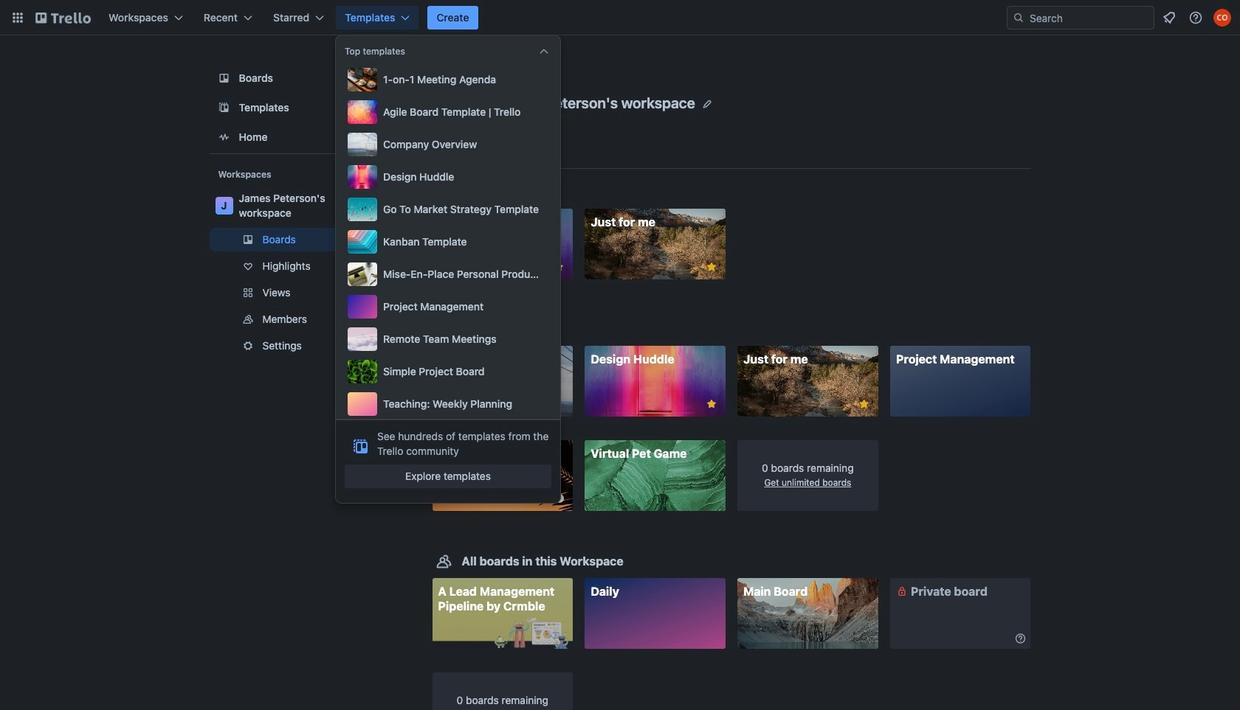 Task type: vqa. For each thing, say whether or not it's contained in the screenshot.
and
no



Task type: locate. For each thing, give the bounding box(es) containing it.
0 vertical spatial click to unstar this board. it will be removed from your starred list. image
[[552, 261, 566, 274]]

menu
[[345, 65, 551, 419]]

home image
[[215, 128, 233, 146]]

0 horizontal spatial click to unstar this board. it will be removed from your starred list. image
[[552, 261, 566, 274]]

primary element
[[0, 0, 1240, 35]]

click to unstar this board. it will be removed from your starred list. image
[[552, 261, 566, 274], [705, 398, 718, 411]]

christina overa (christinaovera) image
[[1214, 9, 1231, 27]]

template board image
[[215, 99, 233, 117]]

sm image
[[895, 584, 909, 599]]

1 horizontal spatial click to unstar this board. it will be removed from your starred list. image
[[705, 398, 718, 411]]

back to home image
[[35, 6, 91, 30]]



Task type: describe. For each thing, give the bounding box(es) containing it.
add image
[[375, 311, 392, 329]]

0 notifications image
[[1160, 9, 1178, 27]]

Search field
[[1025, 7, 1154, 28]]

search image
[[1013, 12, 1025, 24]]

collapse image
[[538, 46, 550, 58]]

click to unstar this board. it will be removed from your starred list. image
[[705, 261, 718, 274]]

sm image
[[1013, 632, 1028, 646]]

board image
[[215, 69, 233, 87]]

open information menu image
[[1189, 10, 1203, 25]]

1 vertical spatial click to unstar this board. it will be removed from your starred list. image
[[705, 398, 718, 411]]



